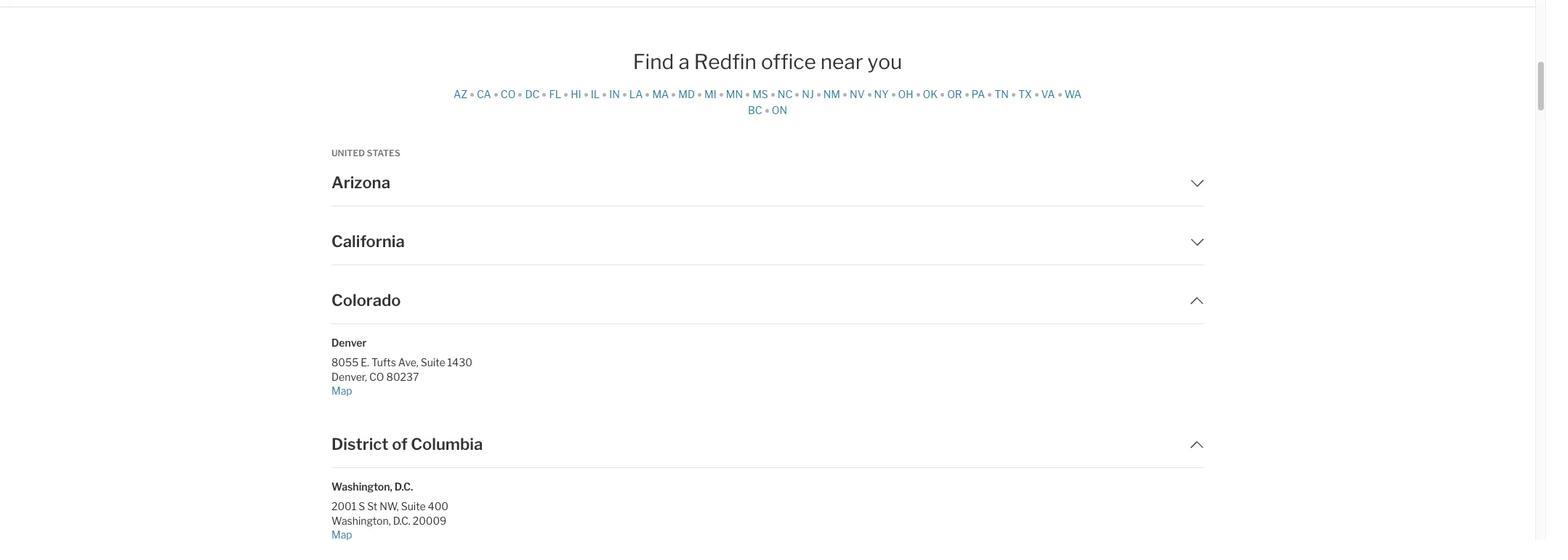Task type: locate. For each thing, give the bounding box(es) containing it.
0 vertical spatial d.c.
[[395, 481, 413, 493]]

suite
[[421, 356, 445, 369], [401, 500, 426, 513]]

co down tufts
[[369, 370, 384, 383]]

0 vertical spatial washington,
[[332, 481, 393, 493]]

nc link
[[778, 88, 796, 100]]

0 vertical spatial co
[[501, 88, 516, 100]]

1 vertical spatial washington,
[[332, 514, 391, 527]]

on link
[[772, 104, 787, 116]]

denver
[[332, 337, 367, 349]]

8055
[[332, 356, 359, 369]]

0 horizontal spatial co
[[369, 370, 384, 383]]

in
[[609, 88, 620, 100]]

co
[[501, 88, 516, 100], [369, 370, 384, 383]]

you
[[868, 49, 902, 74]]

washington,
[[332, 481, 393, 493], [332, 514, 391, 527]]

fl
[[549, 88, 561, 100]]

suite up 20009 on the left
[[401, 500, 426, 513]]

ny
[[874, 88, 889, 100]]

on
[[772, 104, 787, 116]]

tufts
[[372, 356, 396, 369]]

united states
[[332, 147, 400, 158]]

nm
[[824, 88, 840, 100]]

tn link
[[995, 88, 1013, 100]]

suite inside 8055 e. tufts ave, suite 1430 denver, co 80237 map
[[421, 356, 445, 369]]

map link
[[332, 384, 532, 398]]

ms
[[753, 88, 768, 100]]

co link
[[501, 88, 519, 100]]

nj
[[802, 88, 814, 100]]

az
[[454, 88, 468, 100]]

la link
[[629, 88, 647, 100]]

va link
[[1042, 88, 1059, 100]]

wa
[[1065, 88, 1082, 100]]

400
[[428, 500, 449, 513]]

e.
[[361, 356, 369, 369]]

or
[[947, 88, 962, 100]]

dc
[[525, 88, 540, 100]]

1430
[[448, 356, 472, 369]]

california
[[332, 232, 405, 251]]

ca
[[477, 88, 491, 100]]

tn
[[995, 88, 1009, 100]]

md
[[679, 88, 695, 100]]

la
[[629, 88, 643, 100]]

washington, up s at the left bottom of the page
[[332, 481, 393, 493]]

d.c.
[[395, 481, 413, 493], [393, 514, 411, 527]]

il link
[[591, 88, 604, 100]]

ma link
[[652, 88, 673, 100]]

8055 e. tufts ave, suite 1430 denver, co 80237 map
[[332, 356, 472, 397]]

nc
[[778, 88, 793, 100]]

1 vertical spatial co
[[369, 370, 384, 383]]

washington, down s at the left bottom of the page
[[332, 514, 391, 527]]

mn link
[[726, 88, 747, 100]]

redfin
[[694, 49, 757, 74]]

wa link
[[1065, 88, 1082, 100]]

tx
[[1019, 88, 1032, 100]]

district of columbia
[[332, 435, 483, 454]]

united
[[332, 147, 365, 158]]

1 vertical spatial d.c.
[[393, 514, 411, 527]]

co right ca link at the top left of page
[[501, 88, 516, 100]]

suite right ave,
[[421, 356, 445, 369]]

ok
[[923, 88, 938, 100]]

1 vertical spatial suite
[[401, 500, 426, 513]]

1 horizontal spatial co
[[501, 88, 516, 100]]

d.c. down nw,
[[393, 514, 411, 527]]

find a redfin office near you
[[633, 49, 902, 74]]

or link
[[947, 88, 966, 100]]

2001
[[332, 500, 356, 513]]

oh
[[898, 88, 914, 100]]

d.c. up nw,
[[395, 481, 413, 493]]

denver,
[[332, 370, 367, 383]]

find
[[633, 49, 674, 74]]

mn
[[726, 88, 743, 100]]

in link
[[609, 88, 624, 100]]

hi link
[[571, 88, 585, 100]]

washington, inside the 2001 s st nw, suite 400 washington, d.c. 20009
[[332, 514, 391, 527]]

ok link
[[923, 88, 942, 100]]

0 vertical spatial suite
[[421, 356, 445, 369]]

ma
[[652, 88, 669, 100]]

ca link
[[477, 88, 495, 100]]

suite inside the 2001 s st nw, suite 400 washington, d.c. 20009
[[401, 500, 426, 513]]

st
[[367, 500, 377, 513]]

2 washington, from the top
[[332, 514, 391, 527]]



Task type: describe. For each thing, give the bounding box(es) containing it.
columbia
[[411, 435, 483, 454]]

ms link
[[753, 88, 772, 100]]

a
[[679, 49, 690, 74]]

co inside 8055 e. tufts ave, suite 1430 denver, co 80237 map
[[369, 370, 384, 383]]

suite for colorado
[[421, 356, 445, 369]]

nv link
[[850, 88, 868, 100]]

80237
[[386, 370, 419, 383]]

md link
[[679, 88, 699, 100]]

nm link
[[824, 88, 844, 100]]

20009
[[413, 514, 447, 527]]

ave,
[[398, 356, 419, 369]]

oh link
[[898, 88, 917, 100]]

office
[[761, 49, 816, 74]]

bc link
[[748, 104, 766, 116]]

fl link
[[549, 88, 565, 100]]

pa link
[[972, 88, 989, 100]]

ny link
[[874, 88, 893, 100]]

states
[[367, 147, 400, 158]]

va
[[1042, 88, 1055, 100]]

s
[[359, 500, 365, 513]]

il
[[591, 88, 600, 100]]

pa
[[972, 88, 985, 100]]

d.c. inside the 2001 s st nw, suite 400 washington, d.c. 20009
[[393, 514, 411, 527]]

bc
[[748, 104, 762, 116]]

1 washington, from the top
[[332, 481, 393, 493]]

of
[[392, 435, 408, 454]]

nj link
[[802, 88, 818, 100]]

tx link
[[1019, 88, 1036, 100]]

dc link
[[525, 88, 543, 100]]

washington, d.c.
[[332, 481, 413, 493]]

nw,
[[380, 500, 399, 513]]

mi link
[[705, 88, 720, 100]]

nv
[[850, 88, 865, 100]]

near
[[821, 49, 863, 74]]

hi
[[571, 88, 581, 100]]

suite for district of columbia
[[401, 500, 426, 513]]

map
[[332, 384, 352, 397]]

arizona
[[332, 173, 390, 192]]

colorado
[[332, 291, 401, 310]]

district
[[332, 435, 389, 454]]

2001 s st nw, suite 400 washington, d.c. 20009
[[332, 500, 449, 527]]

az link
[[454, 88, 471, 100]]

mi
[[705, 88, 717, 100]]



Task type: vqa. For each thing, say whether or not it's contained in the screenshot.
Mi link on the top
yes



